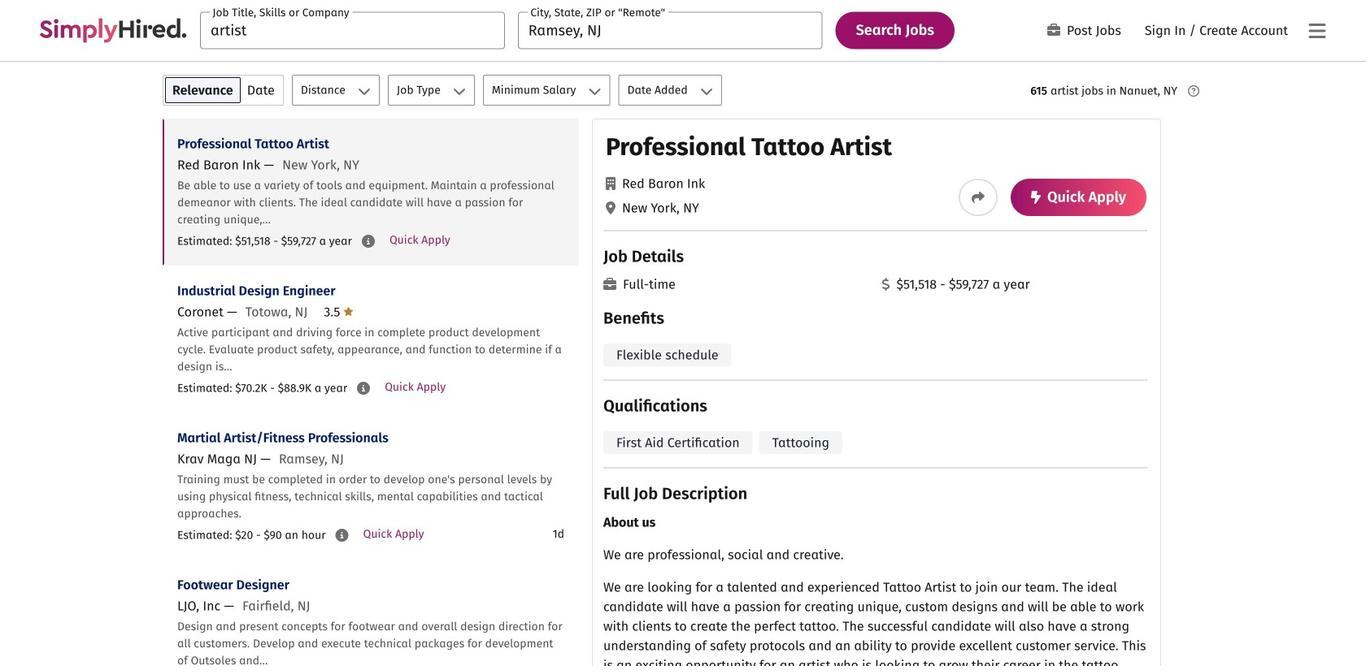 Task type: locate. For each thing, give the bounding box(es) containing it.
None field
[[200, 12, 505, 49], [518, 12, 823, 49], [200, 12, 505, 49], [518, 12, 823, 49]]

None text field
[[518, 12, 823, 49]]

briefcase image
[[603, 278, 616, 291]]

job salary disclaimer image
[[362, 235, 375, 248], [357, 382, 370, 395]]

None text field
[[200, 12, 505, 49]]

list
[[163, 119, 579, 667]]

3.5 out of 5 stars element
[[324, 305, 353, 320]]

simplyhired logo image
[[39, 18, 187, 43]]



Task type: describe. For each thing, give the bounding box(es) containing it.
bolt lightning image
[[1031, 191, 1041, 204]]

professional tattoo artist element
[[592, 119, 1161, 667]]

job salary disclaimer image
[[336, 529, 349, 542]]

0 vertical spatial job salary disclaimer image
[[362, 235, 375, 248]]

star image
[[344, 305, 353, 318]]

1 vertical spatial job salary disclaimer image
[[357, 382, 370, 395]]

share this job image
[[972, 191, 985, 204]]

location dot image
[[606, 202, 616, 215]]

briefcase image
[[1048, 23, 1061, 36]]

building image
[[606, 177, 616, 190]]

sponsored jobs disclaimer image
[[1188, 85, 1200, 97]]

dollar sign image
[[882, 278, 890, 291]]

main menu image
[[1309, 21, 1326, 41]]



Task type: vqa. For each thing, say whether or not it's contained in the screenshot.
angle right icon
no



